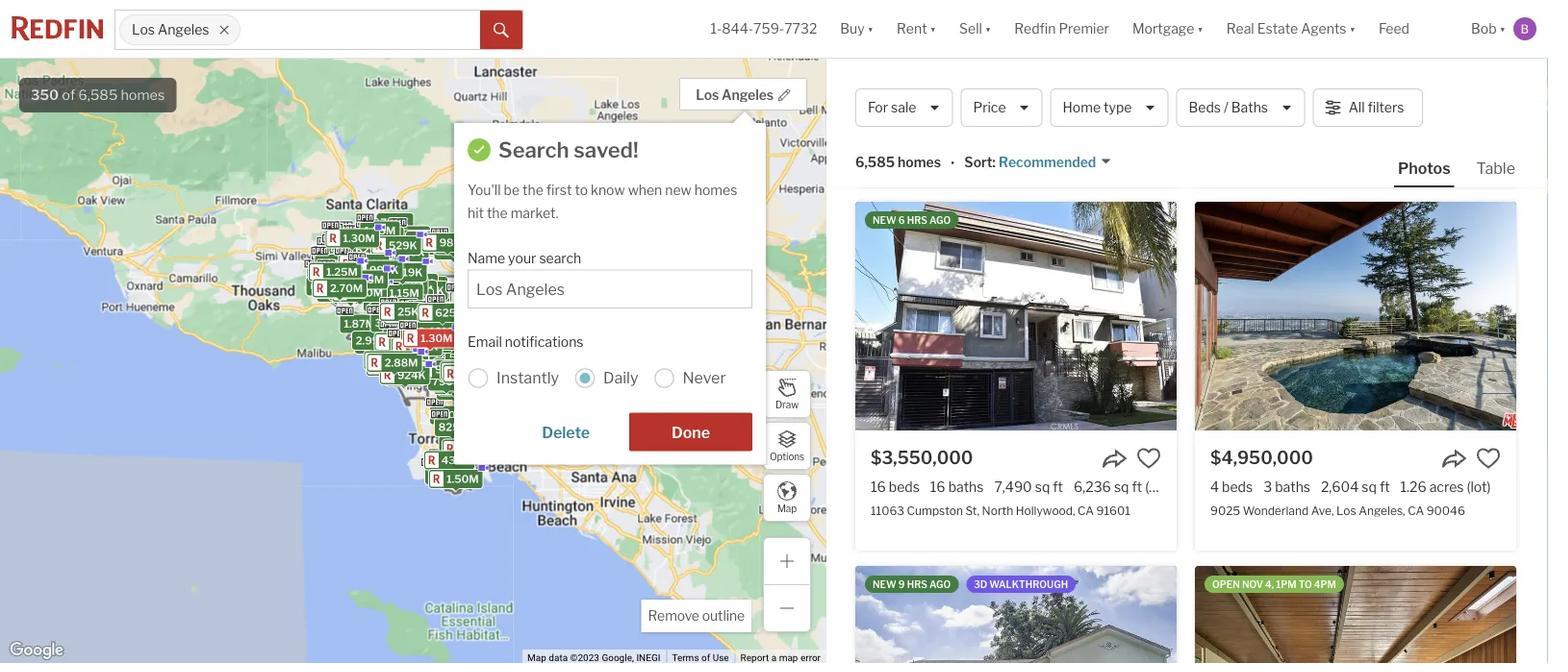 Task type: vqa. For each thing, say whether or not it's contained in the screenshot.
the 789K
yes



Task type: describe. For each thing, give the bounding box(es) containing it.
16 baths
[[930, 479, 984, 496]]

400k
[[478, 333, 507, 345]]

name your search. required field. element
[[468, 241, 743, 270]]

925k
[[432, 240, 460, 252]]

ca up recommended
[[1024, 139, 1040, 153]]

460k
[[381, 273, 410, 285]]

email notifications
[[468, 334, 584, 350]]

premier
[[1059, 21, 1109, 37]]

0 vertical spatial 849k
[[356, 258, 385, 270]]

975k
[[372, 233, 400, 245]]

1 vertical spatial 2.80m
[[383, 352, 417, 365]]

Name your search text field
[[476, 280, 744, 299]]

1573 e 51st st, los angeles, ca 90011
[[871, 139, 1077, 153]]

1573
[[871, 139, 898, 153]]

625k
[[435, 307, 464, 319]]

saved!
[[574, 137, 638, 163]]

2 beds
[[1211, 115, 1252, 131]]

1 vertical spatial 2.70m
[[419, 298, 451, 310]]

1.28m
[[438, 245, 470, 257]]

4 for $4,950,000
[[1211, 479, 1219, 496]]

1.39m
[[438, 340, 470, 353]]

650k
[[434, 409, 463, 422]]

never
[[683, 369, 726, 388]]

1 horizontal spatial 490k
[[422, 318, 452, 330]]

0 horizontal spatial 2.90m
[[401, 309, 435, 322]]

1 vertical spatial 900k
[[416, 360, 445, 372]]

4,999 sq ft (lot)
[[1058, 115, 1155, 131]]

6,236
[[1074, 479, 1111, 496]]

740k
[[424, 302, 452, 314]]

225k
[[469, 306, 497, 319]]

2 for 2 beds
[[1211, 115, 1219, 131]]

sell ▾ button
[[959, 0, 991, 58]]

1 vertical spatial 550k
[[460, 378, 489, 390]]

0 horizontal spatial 490k
[[327, 273, 357, 286]]

agents
[[1301, 21, 1347, 37]]

ca down 6,236
[[1078, 504, 1094, 518]]

1 horizontal spatial 4.30m
[[426, 331, 460, 343]]

7.70m
[[371, 327, 404, 340]]

1 horizontal spatial 629k
[[480, 330, 508, 343]]

0 horizontal spatial 4.30m
[[357, 288, 390, 301]]

photo of 1916 w 75th st, los angeles, ca 90047 image
[[855, 567, 1177, 664]]

3.73m
[[383, 355, 416, 367]]

1 vertical spatial 1.65m
[[392, 357, 424, 370]]

635k
[[435, 377, 464, 389]]

830k
[[397, 229, 426, 242]]

redfin
[[1015, 21, 1056, 37]]

0 vertical spatial 2.50m
[[400, 277, 434, 290]]

0 horizontal spatial 559k
[[413, 363, 442, 375]]

1 vertical spatial 875k
[[392, 329, 420, 341]]

1 horizontal spatial 1.00m
[[426, 344, 458, 356]]

1 vertical spatial 510k
[[458, 365, 486, 377]]

ft for 1,485 sq ft
[[1037, 115, 1048, 131]]

rent ▾ button
[[885, 0, 948, 58]]

real estate agents ▾ button
[[1215, 0, 1367, 58]]

0 horizontal spatial 6.00m
[[310, 280, 345, 293]]

889k
[[329, 274, 358, 286]]

1 vertical spatial 545k
[[455, 352, 484, 365]]

0 vertical spatial 880k
[[341, 265, 370, 278]]

1 vertical spatial angeles,
[[975, 139, 1021, 153]]

redfin premier
[[1015, 21, 1109, 37]]

6.35m
[[378, 358, 412, 370]]

▾ for mortgage ▾
[[1197, 21, 1204, 37]]

0 vertical spatial 6,585
[[78, 87, 118, 103]]

2.88m
[[385, 357, 418, 370]]

2 for 2 units
[[375, 356, 382, 369]]

4,999
[[1058, 115, 1096, 131]]

2.35m
[[423, 337, 456, 349]]

1 vertical spatial 3.20m
[[438, 379, 471, 392]]

0 vertical spatial 2.70m
[[330, 283, 363, 295]]

$3,550,000
[[871, 447, 973, 469]]

0 vertical spatial 785k
[[332, 257, 360, 269]]

favorite button checkbox for $575,000
[[1136, 82, 1161, 107]]

6,585 inside "6,585 homes •"
[[855, 154, 895, 171]]

16 for 16 baths
[[930, 479, 946, 496]]

2 vertical spatial 749k
[[474, 307, 503, 319]]

1 vertical spatial 1.30m
[[466, 300, 498, 313]]

1.38m
[[366, 279, 398, 292]]

bob ▾
[[1471, 21, 1506, 37]]

buy ▾ button
[[829, 0, 885, 58]]

0 vertical spatial 875k
[[383, 286, 412, 299]]

real estate agents ▾ link
[[1227, 0, 1356, 58]]

sq for 1,675
[[1358, 115, 1373, 131]]

1.07m
[[415, 295, 447, 308]]

1 horizontal spatial 559k
[[459, 334, 488, 347]]

baths for $4,950,000
[[1275, 479, 1311, 496]]

1 vertical spatial 699k
[[390, 371, 419, 384]]

2 vertical spatial 849k
[[477, 330, 506, 343]]

rent ▾
[[897, 21, 936, 37]]

1 horizontal spatial 1.05m
[[364, 266, 396, 279]]

walkthrough
[[990, 579, 1068, 591]]

3 baths for 4 beds
[[1264, 479, 1311, 496]]

▾ for bob ▾
[[1500, 21, 1506, 37]]

type
[[1104, 99, 1132, 116]]

0 vertical spatial 900k
[[451, 312, 480, 325]]

baths down $1,199,000
[[1274, 115, 1310, 131]]

1 horizontal spatial 2.90m
[[441, 381, 475, 393]]

499k
[[433, 364, 462, 376]]

0 horizontal spatial 1.18m
[[349, 274, 379, 287]]

634k
[[373, 285, 402, 298]]

715k
[[388, 279, 415, 292]]

sq for 6,236
[[1114, 479, 1129, 496]]

2,604 sq ft
[[1321, 479, 1390, 496]]

1,675 sq ft
[[1320, 115, 1386, 131]]

email
[[468, 334, 502, 350]]

0 vertical spatial 935k
[[436, 353, 465, 366]]

0 vertical spatial 649k
[[400, 285, 430, 297]]

2 vertical spatial angeles,
[[1359, 504, 1405, 518]]

3 for 2 beds
[[1263, 115, 1272, 131]]

0 vertical spatial angeles
[[158, 22, 209, 38]]

filters
[[1368, 99, 1404, 116]]

0 vertical spatial 700k
[[450, 329, 479, 342]]

favorite button image
[[1136, 446, 1161, 471]]

0 horizontal spatial 1.30m
[[343, 232, 375, 245]]

0 horizontal spatial los angeles
[[132, 22, 209, 38]]

0 vertical spatial 2.30m
[[371, 296, 405, 309]]

1 vertical spatial 700k
[[438, 366, 467, 378]]

google image
[[5, 639, 68, 664]]

0 vertical spatial 2.80m
[[399, 284, 433, 296]]

1 950k from the top
[[321, 257, 351, 269]]

photo of 2185 basil ln, los angeles, ca 90077 image
[[1195, 567, 1516, 664]]

beds / baths button
[[1176, 89, 1305, 127]]

•
[[951, 156, 955, 172]]

639k
[[333, 235, 362, 247]]

sort
[[964, 154, 993, 171]]

980k
[[439, 237, 469, 249]]

3.90m
[[416, 308, 450, 321]]

1,485
[[981, 115, 1017, 131]]

615k
[[389, 254, 417, 267]]

ft for 6,236 sq ft (lot)
[[1132, 479, 1142, 496]]

91601
[[1097, 504, 1130, 518]]

1 vertical spatial 825k
[[439, 421, 467, 434]]

2.99m
[[356, 335, 389, 347]]

nov
[[1242, 579, 1263, 591]]

1 2.75m from the left
[[399, 363, 432, 376]]

350
[[31, 87, 59, 103]]

ago for new 6 hrs ago
[[930, 215, 951, 226]]

2,604
[[1321, 479, 1359, 496]]

800k
[[348, 236, 378, 249]]

1.45m
[[421, 354, 453, 367]]

market.
[[511, 205, 558, 222]]

insights
[[1364, 84, 1422, 102]]

5.20m
[[386, 335, 419, 347]]

1 vertical spatial 6.00m
[[440, 303, 474, 315]]

0 vertical spatial 669k
[[419, 314, 448, 327]]

300k
[[487, 332, 516, 345]]

ft for 7,490 sq ft
[[1053, 479, 1063, 496]]

1 horizontal spatial the
[[523, 182, 543, 198]]

819k
[[446, 320, 473, 332]]

0 horizontal spatial 729k
[[331, 242, 359, 255]]

2 vertical spatial 1.30m
[[421, 332, 453, 345]]

1 vertical spatial 880k
[[459, 379, 488, 391]]

daily
[[603, 369, 638, 388]]

3d walkthrough
[[974, 579, 1068, 591]]

1-
[[711, 21, 722, 37]]

1 horizontal spatial 729k
[[390, 247, 418, 259]]

525k
[[405, 286, 433, 299]]

51st
[[910, 139, 934, 153]]

16 for 16 beds
[[871, 479, 886, 496]]

sale
[[1133, 77, 1177, 103]]

1 vertical spatial 649k
[[425, 302, 454, 314]]

1 vertical spatial 1.90m
[[399, 308, 431, 320]]

:
[[993, 154, 996, 171]]

0 vertical spatial st,
[[936, 139, 950, 153]]

cumpston
[[907, 504, 963, 518]]

619k
[[432, 354, 459, 367]]

photo of 9025 wonderland ave, los angeles, ca 90046 image
[[1195, 202, 1516, 431]]

2 baths
[[924, 115, 970, 131]]

4.95m
[[403, 306, 437, 319]]

homes inside you'll be the first to know when new homes hit the market.
[[694, 182, 737, 198]]

2 horizontal spatial 1.05m
[[397, 328, 429, 340]]

0 vertical spatial 825k
[[413, 340, 442, 352]]

190k
[[469, 306, 497, 319]]

units for 4 units
[[403, 327, 429, 340]]

0 vertical spatial 510k
[[442, 326, 469, 338]]

9
[[899, 579, 905, 591]]

4.39m
[[398, 289, 431, 302]]

beds for $4,950,000
[[1222, 479, 1253, 496]]

los inside button
[[696, 87, 719, 103]]

1 vertical spatial the
[[487, 205, 508, 222]]

2 vertical spatial 649k
[[384, 358, 413, 371]]

16 beds
[[871, 479, 920, 496]]

ago for new 9 hrs ago
[[930, 579, 951, 591]]

2 vertical spatial 875k
[[433, 375, 462, 387]]

1,675
[[1320, 115, 1355, 131]]

2 950k from the top
[[321, 287, 350, 299]]

2 vertical spatial 2.70m
[[391, 356, 424, 368]]



Task type: locate. For each thing, give the bounding box(es) containing it.
for
[[1100, 77, 1129, 103]]

0 vertical spatial 629k
[[355, 244, 384, 256]]

sq for 4,999
[[1099, 115, 1114, 131]]

16 up cumpston
[[930, 479, 946, 496]]

ft up hollywood,
[[1053, 479, 1063, 496]]

ca up 1,485
[[989, 77, 1019, 103]]

ago right 9
[[930, 579, 951, 591]]

remove outline
[[648, 609, 745, 625]]

0 vertical spatial 1.30m
[[343, 232, 375, 245]]

hrs right the 6
[[907, 215, 928, 226]]

estate
[[1257, 21, 1298, 37]]

photo of 11063 cumpston st, north hollywood, ca 91601 image
[[855, 202, 1177, 431]]

3 for 4 beds
[[1264, 479, 1272, 496]]

sort :
[[964, 154, 996, 171]]

open
[[1212, 579, 1240, 591]]

3 baths down $1,199,000
[[1263, 115, 1310, 131]]

hrs for 6
[[907, 215, 928, 226]]

favorite button image right type
[[1136, 82, 1161, 107]]

0 vertical spatial 3.20m
[[383, 292, 416, 304]]

submit search image
[[494, 23, 509, 38]]

▾ right mortgage
[[1197, 21, 1204, 37]]

user photo image
[[1514, 17, 1537, 40]]

4.80m
[[419, 308, 454, 321]]

1.50m
[[364, 231, 396, 244], [330, 283, 362, 296], [332, 286, 364, 299], [422, 333, 454, 345], [396, 346, 428, 359], [398, 356, 430, 369], [389, 360, 421, 372], [447, 474, 479, 486]]

(lot) for $575,000
[[1130, 115, 1155, 131]]

0 vertical spatial favorite button image
[[1136, 82, 1161, 107]]

7,490 sq ft
[[994, 479, 1063, 496]]

ft right all
[[1376, 115, 1386, 131]]

1.13m down 1.17m
[[348, 245, 378, 258]]

550k down 1.82m
[[330, 279, 359, 292]]

2.20m
[[350, 287, 383, 299], [417, 316, 451, 328]]

895k
[[432, 323, 462, 336]]

4,
[[1265, 579, 1274, 591]]

1 vertical spatial favorite button image
[[1476, 446, 1501, 471]]

0 horizontal spatial 3.20m
[[383, 292, 416, 304]]

4 ▾ from the left
[[1197, 21, 1204, 37]]

1 vertical spatial new
[[873, 579, 897, 591]]

▾ for sell ▾
[[985, 21, 991, 37]]

baths up 1573 e 51st st, los angeles, ca 90011
[[935, 115, 970, 131]]

2 vertical spatial 4
[[1211, 479, 1219, 496]]

favorite button checkbox for $3,550,000
[[1136, 446, 1161, 471]]

1 vertical spatial los angeles
[[696, 87, 774, 103]]

1 vertical spatial 950k
[[321, 287, 350, 299]]

729k
[[331, 242, 359, 255], [390, 247, 418, 259]]

sell ▾ button
[[948, 0, 1003, 58]]

▾ right rent
[[930, 21, 936, 37]]

150k
[[460, 299, 488, 311]]

799k
[[400, 234, 429, 246], [383, 248, 412, 261], [366, 263, 394, 276], [386, 306, 414, 319], [448, 306, 477, 319]]

1 vertical spatial 850k
[[428, 309, 458, 322]]

1 vertical spatial 2.50m
[[411, 309, 445, 322]]

416k
[[479, 332, 507, 344]]

554k
[[477, 329, 507, 342]]

960k
[[467, 295, 497, 307]]

st, right "51st"
[[936, 139, 950, 153]]

2 vertical spatial 2.50m
[[386, 339, 420, 352]]

ft left 1.26
[[1380, 479, 1390, 496]]

2 ▾ from the left
[[930, 21, 936, 37]]

0 vertical spatial 6.00m
[[310, 280, 345, 293]]

sq for 7,490
[[1035, 479, 1050, 496]]

0 vertical spatial 2.90m
[[401, 309, 435, 322]]

6.00m up 819k
[[440, 303, 474, 315]]

sq for 2,604
[[1362, 479, 1377, 496]]

be
[[504, 182, 520, 198]]

baths up cumpston
[[948, 479, 984, 496]]

you'll be the first to know when new homes hit the market.
[[468, 182, 737, 222]]

2.95m
[[408, 310, 442, 323]]

favorite button checkbox right type
[[1136, 82, 1161, 107]]

acres
[[1430, 479, 1464, 496]]

homes inside "6,585 homes •"
[[898, 154, 941, 171]]

6.00m down 1.82m
[[310, 280, 345, 293]]

1 vertical spatial 4
[[393, 327, 400, 340]]

0 vertical spatial 4
[[871, 115, 880, 131]]

0 vertical spatial angeles,
[[897, 77, 984, 103]]

1 vertical spatial 669k
[[417, 330, 446, 343]]

3.20m down 919k
[[438, 379, 471, 392]]

0 horizontal spatial 850k
[[346, 273, 375, 286]]

ca down 1.26
[[1408, 504, 1424, 518]]

450k
[[415, 285, 444, 297]]

924k
[[397, 370, 426, 382]]

919k
[[435, 364, 462, 376]]

950k up 889k
[[321, 257, 351, 269]]

4.50m
[[413, 322, 447, 335]]

6
[[899, 215, 905, 226]]

0 vertical spatial 2.20m
[[350, 287, 383, 299]]

1 horizontal spatial 4 beds
[[1211, 479, 1253, 496]]

beds for $575,000
[[882, 115, 913, 131]]

0 vertical spatial 699k
[[441, 353, 471, 365]]

1.20m
[[353, 270, 384, 283], [379, 280, 411, 292], [421, 310, 452, 323], [406, 313, 438, 325], [445, 324, 477, 336], [387, 331, 419, 344]]

2.70m
[[330, 283, 363, 295], [419, 298, 451, 310], [391, 356, 424, 368]]

favorite button checkbox
[[1136, 82, 1161, 107], [1136, 446, 1161, 471], [1476, 446, 1501, 471]]

1 vertical spatial 2.90m
[[441, 381, 475, 393]]

1 vertical spatial 1.75m
[[382, 352, 413, 364]]

1 vertical spatial 2.30m
[[402, 336, 436, 349]]

1 new from the top
[[873, 215, 897, 226]]

1 horizontal spatial st,
[[966, 504, 980, 518]]

3 down $1,199,000
[[1263, 115, 1272, 131]]

ft for 1,675 sq ft
[[1376, 115, 1386, 131]]

879k
[[437, 464, 466, 476]]

map region
[[0, 0, 1006, 664]]

1 vertical spatial 935k
[[436, 468, 465, 480]]

new left 9
[[873, 579, 897, 591]]

0 vertical spatial 950k
[[321, 257, 351, 269]]

photo of 1573 e 51st st, los angeles, ca 90011 image
[[855, 0, 1177, 66]]

4 beds up 9025
[[1211, 479, 1253, 496]]

angeles left remove los angeles icon at the left top of the page
[[158, 22, 209, 38]]

25k
[[397, 306, 419, 318]]

9025
[[1211, 504, 1241, 518]]

▾ right "sell"
[[985, 21, 991, 37]]

1 horizontal spatial 900k
[[451, 312, 480, 325]]

new for new 6 hrs ago
[[873, 215, 897, 226]]

ft down favorite button icon
[[1132, 479, 1142, 496]]

new left the 6
[[873, 215, 897, 226]]

▾ right bob
[[1500, 21, 1506, 37]]

0 vertical spatial 545k
[[382, 336, 411, 349]]

angeles inside button
[[722, 87, 774, 103]]

ft for 4,999 sq ft (lot)
[[1117, 115, 1128, 131]]

photo of 1201 larrabee st #305, west hollywood, ca 90069 image
[[1195, 0, 1516, 66]]

favorite button image for $4,950,000
[[1476, 446, 1501, 471]]

▾ for buy ▾
[[868, 21, 874, 37]]

2 16 from the left
[[930, 479, 946, 496]]

▾ right buy
[[868, 21, 874, 37]]

5 ▾ from the left
[[1350, 21, 1356, 37]]

0 horizontal spatial 545k
[[382, 336, 411, 349]]

1 vertical spatial 490k
[[422, 318, 452, 330]]

1 horizontal spatial favorite button image
[[1476, 446, 1501, 471]]

0 vertical spatial 749k
[[446, 245, 474, 258]]

1 horizontal spatial los angeles
[[696, 87, 774, 103]]

sq for 1,485
[[1019, 115, 1034, 131]]

0 vertical spatial 1.65m
[[368, 230, 400, 243]]

0 vertical spatial 4.30m
[[357, 288, 390, 301]]

0 horizontal spatial 900k
[[416, 360, 445, 372]]

8.00m
[[415, 308, 449, 321], [381, 316, 415, 328]]

favorite button image up 1.26 acres (lot)
[[1476, 446, 1501, 471]]

(lot) down sale
[[1130, 115, 1155, 131]]

0 vertical spatial 3
[[1263, 115, 1272, 131]]

draw button
[[763, 370, 811, 419]]

1.90m
[[379, 280, 411, 292], [399, 308, 431, 320], [416, 338, 448, 350]]

1 vertical spatial 849k
[[360, 281, 389, 293]]

4 beds for $4,950,000
[[1211, 479, 1253, 496]]

los angeles
[[132, 22, 209, 38], [696, 87, 774, 103]]

1.85m
[[389, 344, 421, 356], [418, 347, 450, 360]]

baths up wonderland
[[1275, 479, 1311, 496]]

buy ▾
[[840, 21, 874, 37]]

1.75m
[[378, 283, 410, 296], [382, 352, 413, 364]]

2 left /
[[1211, 115, 1219, 131]]

4 beds
[[871, 115, 913, 131], [1211, 479, 1253, 496]]

1.26
[[1401, 479, 1427, 496]]

1.05m
[[364, 266, 396, 279], [325, 271, 357, 284], [397, 328, 429, 340]]

1 vertical spatial hrs
[[907, 579, 928, 591]]

new for new 9 hrs ago
[[873, 579, 897, 591]]

0 vertical spatial 1.75m
[[378, 283, 410, 296]]

1.26 acres (lot)
[[1401, 479, 1491, 496]]

angeles down 844-
[[722, 87, 774, 103]]

2.85m
[[377, 334, 410, 347]]

homes right the of
[[121, 87, 165, 103]]

hrs right 9
[[907, 579, 928, 591]]

935k
[[436, 353, 465, 366], [436, 468, 465, 480]]

932k
[[379, 270, 408, 283]]

1 horizontal spatial 6,585
[[855, 154, 895, 171]]

2.15m
[[331, 283, 362, 295]]

feed button
[[1367, 0, 1460, 58]]

1 vertical spatial homes
[[898, 154, 941, 171]]

$575,000
[[871, 83, 956, 104]]

1 hrs from the top
[[907, 215, 928, 226]]

▾ right agents on the right of the page
[[1350, 21, 1356, 37]]

rent ▾ button
[[897, 0, 936, 58]]

baths
[[935, 115, 970, 131], [1274, 115, 1310, 131], [948, 479, 984, 496], [1275, 479, 1311, 496]]

9025 wonderland ave, los angeles, ca 90046
[[1211, 504, 1465, 518]]

1 vertical spatial units
[[384, 356, 410, 369]]

1.35m
[[352, 274, 384, 286], [473, 298, 505, 310], [411, 314, 443, 327], [392, 336, 424, 349], [378, 353, 410, 366]]

1 vertical spatial 6,585
[[855, 154, 895, 171]]

1 vertical spatial 4.30m
[[426, 331, 460, 343]]

1 horizontal spatial 850k
[[428, 309, 458, 322]]

1 horizontal spatial 2.20m
[[417, 316, 451, 328]]

search saved! dialog
[[454, 112, 766, 465]]

2 up "51st"
[[924, 115, 932, 131]]

875k
[[383, 286, 412, 299], [392, 329, 420, 341], [433, 375, 462, 387]]

2 horizontal spatial 2
[[1211, 115, 1219, 131]]

los angeles left remove los angeles icon at the left top of the page
[[132, 22, 209, 38]]

0 horizontal spatial 699k
[[390, 371, 419, 384]]

5.45m
[[402, 313, 436, 326]]

575k
[[457, 353, 485, 366]]

4 inside map region
[[393, 327, 400, 340]]

1.40m
[[392, 280, 424, 292], [469, 291, 501, 303], [463, 301, 495, 313], [431, 315, 463, 327], [420, 316, 452, 329], [436, 340, 468, 352], [436, 340, 468, 352], [389, 360, 422, 372]]

(lot) for $3,550,000
[[1145, 479, 1169, 496]]

ca
[[989, 77, 1019, 103], [1024, 139, 1040, 153], [1078, 504, 1094, 518], [1408, 504, 1424, 518]]

495k
[[358, 280, 387, 293]]

2 2.75m from the left
[[393, 363, 425, 376]]

open nov 4, 1pm to 4pm
[[1212, 579, 1336, 591]]

0 horizontal spatial 4 beds
[[871, 115, 913, 131]]

2 inside map region
[[375, 356, 382, 369]]

2.90m
[[401, 309, 435, 322], [441, 381, 475, 393]]

3
[[1263, 115, 1272, 131], [1264, 479, 1272, 496]]

1.70m
[[347, 277, 379, 289], [346, 285, 378, 298], [412, 307, 444, 320], [418, 319, 450, 332], [429, 470, 460, 482]]

3.00m
[[415, 315, 449, 327], [387, 342, 421, 354], [400, 352, 434, 364]]

844-
[[722, 21, 754, 37]]

890k
[[366, 266, 395, 278]]

1 vertical spatial 629k
[[480, 330, 508, 343]]

ago right the 6
[[930, 215, 951, 226]]

favorite button image for $575,000
[[1136, 82, 1161, 107]]

3 ▾ from the left
[[985, 21, 991, 37]]

None search field
[[241, 11, 480, 49]]

1 vertical spatial 749k
[[407, 289, 436, 302]]

4.38m
[[476, 307, 510, 319]]

2 vertical spatial 1.90m
[[416, 338, 448, 350]]

1 vertical spatial 1.00m
[[426, 344, 458, 356]]

remove los angeles image
[[218, 24, 230, 36]]

▾ for rent ▾
[[930, 21, 936, 37]]

6,585 down 1573
[[855, 154, 895, 171]]

3 up wonderland
[[1264, 479, 1272, 496]]

4 beds for $575,000
[[871, 115, 913, 131]]

favorite button image
[[1136, 82, 1161, 107], [1476, 446, 1501, 471]]

los angeles down 844-
[[696, 87, 774, 103]]

2 down 15.0m
[[375, 356, 382, 369]]

1 horizontal spatial 2
[[924, 115, 932, 131]]

homes down "51st"
[[898, 154, 941, 171]]

ft down for
[[1117, 115, 1128, 131]]

0 horizontal spatial 550k
[[330, 279, 359, 292]]

0 horizontal spatial homes
[[121, 87, 165, 103]]

all
[[1349, 99, 1365, 116]]

6 ▾ from the left
[[1500, 21, 1506, 37]]

550k down '680k'
[[460, 378, 489, 390]]

3.20m down "715k"
[[383, 292, 416, 304]]

1 ▾ from the left
[[868, 21, 874, 37]]

549k
[[330, 245, 359, 258], [353, 267, 382, 279], [339, 278, 368, 291], [468, 338, 497, 351]]

130k
[[394, 271, 421, 284]]

to
[[575, 182, 588, 198]]

0 horizontal spatial favorite button image
[[1136, 82, 1161, 107]]

0 horizontal spatial 1.05m
[[325, 271, 357, 284]]

favorite button checkbox up 1.26 acres (lot)
[[1476, 446, 1501, 471]]

1.13m up 889k
[[319, 258, 349, 271]]

0 vertical spatial 550k
[[330, 279, 359, 292]]

baths for $575,000
[[935, 115, 970, 131]]

4 for $575,000
[[871, 115, 880, 131]]

first
[[546, 182, 572, 198]]

6,585 right the of
[[78, 87, 118, 103]]

0 vertical spatial new
[[873, 215, 897, 226]]

0 horizontal spatial 2
[[375, 356, 382, 369]]

1 horizontal spatial 3.20m
[[438, 379, 471, 392]]

remove outline button
[[641, 600, 752, 633]]

1 vertical spatial 1.18m
[[412, 320, 442, 333]]

28.5m
[[412, 308, 445, 321]]

6,585
[[78, 87, 118, 103], [855, 154, 895, 171]]

3 baths for 2 beds
[[1263, 115, 1310, 131]]

1 horizontal spatial 16
[[930, 479, 946, 496]]

1.44m
[[381, 354, 413, 367]]

angeles, down 2,604 sq ft
[[1359, 504, 1405, 518]]

0 vertical spatial 1.90m
[[379, 280, 411, 292]]

baths for $3,550,000
[[948, 479, 984, 496]]

0 horizontal spatial 629k
[[355, 244, 384, 256]]

$4,950,000
[[1211, 447, 1313, 469]]

favorite button checkbox up 6,236 sq ft (lot)
[[1136, 446, 1161, 471]]

90011
[[1043, 139, 1077, 153]]

2 hrs from the top
[[907, 579, 928, 591]]

3 baths up wonderland
[[1264, 479, 1311, 496]]

to
[[1299, 579, 1312, 591]]

1 horizontal spatial homes
[[694, 182, 737, 198]]

2 for 2 baths
[[924, 115, 932, 131]]

16 up 11063
[[871, 479, 886, 496]]

beds for $3,550,000
[[889, 479, 920, 496]]

email notifications. required field. element
[[468, 324, 740, 353]]

the right hit
[[487, 205, 508, 222]]

0 horizontal spatial the
[[487, 205, 508, 222]]

the
[[523, 182, 543, 198], [487, 205, 508, 222]]

590k
[[433, 356, 463, 369]]

st, left north
[[966, 504, 980, 518]]

sell
[[959, 21, 982, 37]]

ft for 2,604 sq ft
[[1380, 479, 1390, 496]]

0 vertical spatial 4 beds
[[871, 115, 913, 131]]

1 vertical spatial 785k
[[353, 277, 381, 289]]

2.60m
[[384, 361, 418, 373]]

4 beds up 1573
[[871, 115, 913, 131]]

0 horizontal spatial 1.00m
[[312, 271, 345, 283]]

recommended
[[999, 154, 1096, 171]]

2 new from the top
[[873, 579, 897, 591]]

1 horizontal spatial 550k
[[460, 378, 489, 390]]

ft up 90011
[[1037, 115, 1048, 131]]

0 horizontal spatial angeles
[[158, 22, 209, 38]]

homes right new
[[694, 182, 737, 198]]

629k
[[355, 244, 384, 256], [480, 330, 508, 343]]

favorite button checkbox for $4,950,000
[[1476, 446, 1501, 471]]

los angeles inside button
[[696, 87, 774, 103]]

350 of 6,585 homes
[[31, 87, 165, 103]]

home
[[1063, 99, 1101, 116]]

0 horizontal spatial 6,585
[[78, 87, 118, 103]]

950k down 889k
[[321, 287, 350, 299]]

2
[[924, 115, 932, 131], [1211, 115, 1219, 131], [375, 356, 382, 369]]

1 16 from the left
[[871, 479, 886, 496]]

(lot) down favorite button icon
[[1145, 479, 1169, 496]]

the right be
[[523, 182, 543, 198]]

$1,199,000
[[1211, 83, 1307, 104]]

(lot) right "acres"
[[1467, 479, 1491, 496]]

angeles, up :
[[975, 139, 1021, 153]]

700k
[[450, 329, 479, 342], [438, 366, 467, 378]]

hrs for 9
[[907, 579, 928, 591]]

6,236 sq ft (lot)
[[1074, 479, 1169, 496]]

angeles, up 2 baths at the right of page
[[897, 77, 984, 103]]

units for 2 units
[[384, 356, 410, 369]]



